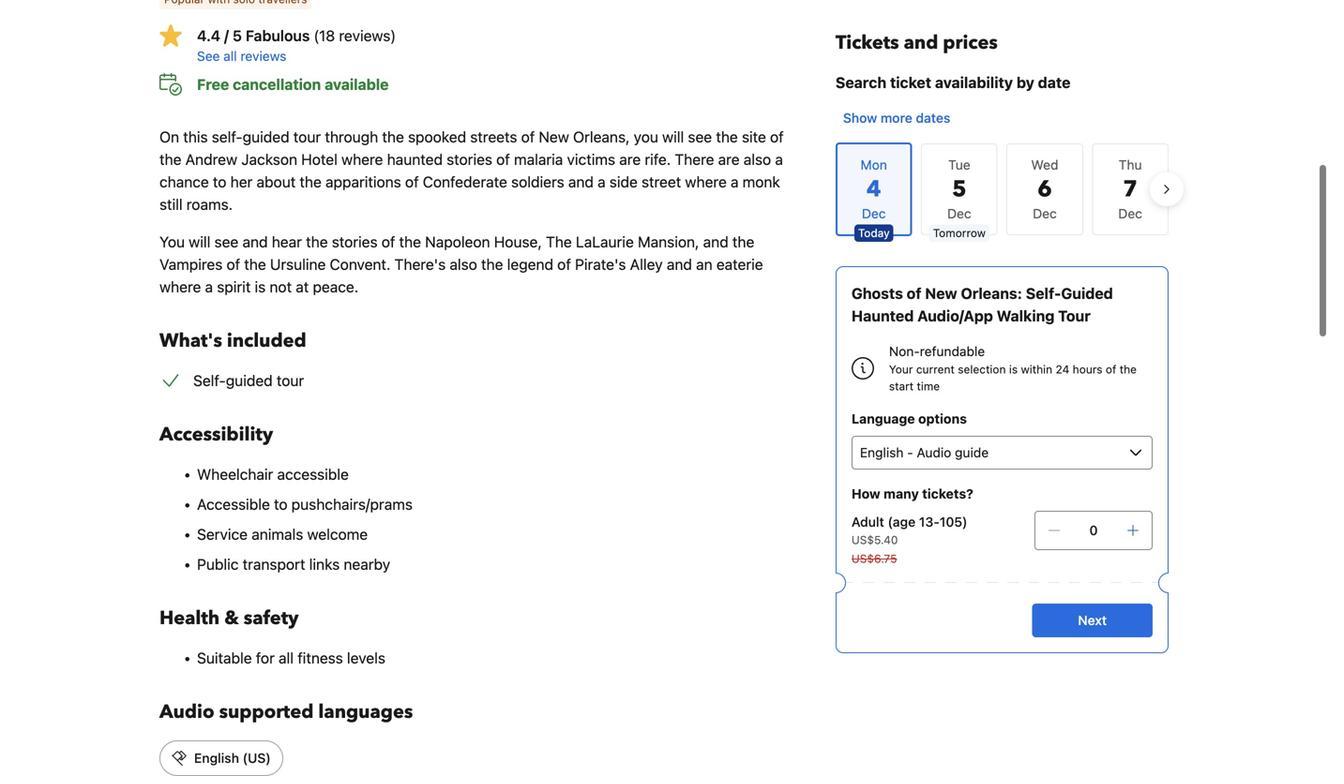 Task type: vqa. For each thing, say whether or not it's contained in the screenshot.
Orleans,
yes



Task type: locate. For each thing, give the bounding box(es) containing it.
tour inside on this self-guided tour through the spooked streets of new orleans, you will see the site of the andrew jackson hotel where haunted stories of malaria victims are rife. there are also a chance to her about the apparitions of confederate soldiers and a side street where a monk still roams.
[[293, 128, 321, 146]]

new up malaria
[[539, 128, 569, 146]]

by
[[1017, 74, 1034, 91]]

7
[[1123, 174, 1138, 205]]

audio/app
[[917, 307, 993, 325]]

1 vertical spatial 5
[[952, 174, 967, 205]]

0 vertical spatial where
[[341, 151, 383, 168]]

orleans,
[[573, 128, 630, 146]]

malaria
[[514, 151, 563, 168]]

and down victims
[[568, 173, 594, 191]]

a left the monk
[[731, 173, 739, 191]]

2 horizontal spatial dec
[[1118, 206, 1142, 221]]

all down /
[[223, 48, 237, 64]]

included
[[227, 328, 306, 354]]

of right site
[[770, 128, 784, 146]]

welcome
[[307, 526, 368, 544]]

also down napoleon at the left top of page
[[450, 256, 477, 273]]

5 inside tue 5 dec tomorrow
[[952, 174, 967, 205]]

haunted
[[387, 151, 443, 168]]

dec up tomorrow
[[947, 206, 971, 221]]

1 vertical spatial to
[[274, 496, 287, 514]]

new inside ghosts of new orleans: self-guided haunted audio/app walking tour
[[925, 285, 957, 302]]

0 horizontal spatial 5
[[233, 27, 242, 45]]

animals
[[252, 526, 303, 544]]

chance
[[159, 173, 209, 191]]

0 vertical spatial tour
[[293, 128, 321, 146]]

self- down what's
[[193, 372, 226, 390]]

1 dec from the left
[[947, 206, 971, 221]]

all
[[223, 48, 237, 64], [279, 650, 294, 667]]

the down on at top
[[159, 151, 181, 168]]

ticket
[[890, 74, 931, 91]]

1 vertical spatial new
[[925, 285, 957, 302]]

0 vertical spatial stories
[[447, 151, 492, 168]]

is left the "not" on the left top of the page
[[255, 278, 266, 296]]

1 vertical spatial stories
[[332, 233, 378, 251]]

of right 'hours'
[[1106, 363, 1117, 376]]

all inside 4.4 / 5 fabulous (18 reviews) see all reviews
[[223, 48, 237, 64]]

1 vertical spatial is
[[1009, 363, 1018, 376]]

tour down included
[[277, 372, 304, 390]]

language
[[852, 411, 915, 427]]

guided down what's included
[[226, 372, 273, 390]]

1 vertical spatial all
[[279, 650, 294, 667]]

0 horizontal spatial where
[[159, 278, 201, 296]]

there's
[[394, 256, 446, 273]]

2 vertical spatial where
[[159, 278, 201, 296]]

the right 'hours'
[[1120, 363, 1137, 376]]

1 horizontal spatial see
[[688, 128, 712, 146]]

will
[[662, 128, 684, 146], [189, 233, 210, 251]]

0 vertical spatial to
[[213, 173, 226, 191]]

will right you
[[662, 128, 684, 146]]

0 vertical spatial also
[[744, 151, 771, 168]]

0 horizontal spatial new
[[539, 128, 569, 146]]

what's included
[[159, 328, 306, 354]]

suitable
[[197, 650, 252, 667]]

new up audio/app
[[925, 285, 957, 302]]

adult (age 13-105) us$5.40
[[852, 514, 968, 547]]

2 dec from the left
[[1033, 206, 1057, 221]]

1 horizontal spatial are
[[718, 151, 740, 168]]

fitness
[[298, 650, 343, 667]]

0 vertical spatial is
[[255, 278, 266, 296]]

what's
[[159, 328, 222, 354]]

the up there's
[[399, 233, 421, 251]]

peace.
[[313, 278, 358, 296]]

0 vertical spatial will
[[662, 128, 684, 146]]

will up vampires
[[189, 233, 210, 251]]

0 vertical spatial see
[[688, 128, 712, 146]]

nearby
[[344, 556, 390, 574]]

suitable for all fitness levels
[[197, 650, 385, 667]]

side
[[610, 173, 638, 191]]

of inside ghosts of new orleans: self-guided haunted audio/app walking tour
[[907, 285, 922, 302]]

also down site
[[744, 151, 771, 168]]

dec down 6
[[1033, 206, 1057, 221]]

next button
[[1032, 604, 1153, 638]]

where down vampires
[[159, 278, 201, 296]]

within
[[1021, 363, 1053, 376]]

1 horizontal spatial stories
[[447, 151, 492, 168]]

all right for
[[279, 650, 294, 667]]

1 vertical spatial will
[[189, 233, 210, 251]]

a inside you will see and hear the stories of the napoleon house, the lalaurie mansion, and the vampires of the ursuline convent. there's also the legend of pirate's alley and an eaterie where a spirit is not at peace.
[[205, 278, 213, 296]]

5 inside 4.4 / 5 fabulous (18 reviews) see all reviews
[[233, 27, 242, 45]]

spirit
[[217, 278, 251, 296]]

to left her
[[213, 173, 226, 191]]

(18
[[314, 27, 335, 45]]

tour
[[1058, 307, 1091, 325]]

5 right /
[[233, 27, 242, 45]]

0 vertical spatial 5
[[233, 27, 242, 45]]

the up eaterie at the top of the page
[[733, 233, 754, 251]]

the
[[382, 128, 404, 146], [716, 128, 738, 146], [159, 151, 181, 168], [300, 173, 322, 191], [306, 233, 328, 251], [399, 233, 421, 251], [733, 233, 754, 251], [244, 256, 266, 273], [481, 256, 503, 273], [1120, 363, 1137, 376]]

stories up confederate
[[447, 151, 492, 168]]

0
[[1089, 523, 1098, 538]]

0 horizontal spatial will
[[189, 233, 210, 251]]

is inside you will see and hear the stories of the napoleon house, the lalaurie mansion, and the vampires of the ursuline convent. there's also the legend of pirate's alley and an eaterie where a spirit is not at peace.
[[255, 278, 266, 296]]

0 horizontal spatial dec
[[947, 206, 971, 221]]

1 are from the left
[[619, 151, 641, 168]]

0 horizontal spatial all
[[223, 48, 237, 64]]

1 horizontal spatial will
[[662, 128, 684, 146]]

dec inside tue 5 dec tomorrow
[[947, 206, 971, 221]]

fabulous
[[246, 27, 310, 45]]

supported
[[219, 700, 314, 726]]

1 vertical spatial where
[[685, 173, 727, 191]]

is
[[255, 278, 266, 296], [1009, 363, 1018, 376]]

hours
[[1073, 363, 1103, 376]]

are right 'there'
[[718, 151, 740, 168]]

0 horizontal spatial to
[[213, 173, 226, 191]]

new inside on this self-guided tour through the spooked streets of new orleans, you will see the site of the andrew jackson hotel where haunted stories of malaria victims are rife. there are also a chance to her about the apparitions of confederate soldiers and a side street where a monk still roams.
[[539, 128, 569, 146]]

13-
[[919, 514, 940, 530]]

guided
[[1061, 285, 1113, 302]]

where inside you will see and hear the stories of the napoleon house, the lalaurie mansion, and the vampires of the ursuline convent. there's also the legend of pirate's alley and an eaterie where a spirit is not at peace.
[[159, 278, 201, 296]]

1 horizontal spatial is
[[1009, 363, 1018, 376]]

0 horizontal spatial stories
[[332, 233, 378, 251]]

1 vertical spatial also
[[450, 256, 477, 273]]

languages
[[318, 700, 413, 726]]

6
[[1038, 174, 1052, 205]]

see inside on this self-guided tour through the spooked streets of new orleans, you will see the site of the andrew jackson hotel where haunted stories of malaria victims are rife. there are also a chance to her about the apparitions of confederate soldiers and a side street where a monk still roams.
[[688, 128, 712, 146]]

audio
[[159, 700, 214, 726]]

to up service animals welcome
[[274, 496, 287, 514]]

of inside non-refundable your current selection is within 24 hours of the start time
[[1106, 363, 1117, 376]]

0 vertical spatial self-
[[1026, 285, 1061, 302]]

street
[[642, 173, 681, 191]]

0 horizontal spatial also
[[450, 256, 477, 273]]

1 horizontal spatial new
[[925, 285, 957, 302]]

vampires
[[159, 256, 223, 273]]

stories inside you will see and hear the stories of the napoleon house, the lalaurie mansion, and the vampires of the ursuline convent. there's also the legend of pirate's alley and an eaterie where a spirit is not at peace.
[[332, 233, 378, 251]]

legend
[[507, 256, 553, 273]]

0 vertical spatial guided
[[243, 128, 289, 146]]

0 vertical spatial new
[[539, 128, 569, 146]]

dates
[[916, 110, 951, 126]]

jackson
[[241, 151, 297, 168]]

self-
[[1026, 285, 1061, 302], [193, 372, 226, 390]]

of right ghosts
[[907, 285, 922, 302]]

4.4
[[197, 27, 221, 45]]

3 dec from the left
[[1118, 206, 1142, 221]]

4.4 / 5 fabulous (18 reviews) see all reviews
[[197, 27, 396, 64]]

1 horizontal spatial also
[[744, 151, 771, 168]]

selection
[[958, 363, 1006, 376]]

1 horizontal spatial 5
[[952, 174, 967, 205]]

5 down tue
[[952, 174, 967, 205]]

search ticket availability by date
[[836, 74, 1071, 91]]

roams.
[[186, 196, 233, 213]]

of down the streets in the top left of the page
[[496, 151, 510, 168]]

how many tickets?
[[852, 486, 973, 502]]

see up 'there'
[[688, 128, 712, 146]]

2 are from the left
[[718, 151, 740, 168]]

1 vertical spatial see
[[214, 233, 239, 251]]

is left within
[[1009, 363, 1018, 376]]

0 vertical spatial all
[[223, 48, 237, 64]]

1 horizontal spatial all
[[279, 650, 294, 667]]

hotel
[[301, 151, 338, 168]]

options
[[918, 411, 967, 427]]

reviews)
[[339, 27, 396, 45]]

you
[[159, 233, 185, 251]]

2 horizontal spatial where
[[685, 173, 727, 191]]

0 horizontal spatial self-
[[193, 372, 226, 390]]

where up 'apparitions'
[[341, 151, 383, 168]]

0 horizontal spatial see
[[214, 233, 239, 251]]

accessibility
[[159, 422, 273, 448]]

tomorrow
[[933, 227, 986, 240]]

pushchairs/prams
[[291, 496, 413, 514]]

0 horizontal spatial is
[[255, 278, 266, 296]]

the up haunted
[[382, 128, 404, 146]]

dec for 5
[[947, 206, 971, 221]]

tickets
[[836, 30, 899, 56]]

dec for 6
[[1033, 206, 1057, 221]]

0 horizontal spatial are
[[619, 151, 641, 168]]

dec down 7
[[1118, 206, 1142, 221]]

the down the hotel
[[300, 173, 322, 191]]

the inside non-refundable your current selection is within 24 hours of the start time
[[1120, 363, 1137, 376]]

accessible
[[197, 496, 270, 514]]

show more dates
[[843, 110, 951, 126]]

region
[[821, 135, 1184, 244]]

(age
[[888, 514, 916, 530]]

1 horizontal spatial self-
[[1026, 285, 1061, 302]]

a up the monk
[[775, 151, 783, 168]]

orleans:
[[961, 285, 1022, 302]]

see down roams.
[[214, 233, 239, 251]]

guided up jackson
[[243, 128, 289, 146]]

to
[[213, 173, 226, 191], [274, 496, 287, 514]]

tour up the hotel
[[293, 128, 321, 146]]

where down 'there'
[[685, 173, 727, 191]]

tickets and prices
[[836, 30, 998, 56]]

a left spirit
[[205, 278, 213, 296]]

1 horizontal spatial dec
[[1033, 206, 1057, 221]]

dec inside wed 6 dec
[[1033, 206, 1057, 221]]

are up side
[[619, 151, 641, 168]]

self- up "walking"
[[1026, 285, 1061, 302]]

cancellation
[[233, 76, 321, 93]]

1 horizontal spatial to
[[274, 496, 287, 514]]

new
[[539, 128, 569, 146], [925, 285, 957, 302]]

stories up convent.
[[332, 233, 378, 251]]



Task type: describe. For each thing, give the bounding box(es) containing it.
adult
[[852, 514, 884, 530]]

pirate's
[[575, 256, 626, 273]]

current
[[916, 363, 955, 376]]

self- inside ghosts of new orleans: self-guided haunted audio/app walking tour
[[1026, 285, 1061, 302]]

andrew
[[185, 151, 237, 168]]

self-guided tour
[[193, 372, 304, 390]]

tickets?
[[922, 486, 973, 502]]

streets
[[470, 128, 517, 146]]

wheelchair
[[197, 466, 273, 484]]

self-
[[212, 128, 243, 146]]

1 vertical spatial tour
[[277, 372, 304, 390]]

wed 6 dec
[[1031, 157, 1059, 221]]

dec for 7
[[1118, 206, 1142, 221]]

the down the house,
[[481, 256, 503, 273]]

guided inside on this self-guided tour through the spooked streets of new orleans, you will see the site of the andrew jackson hotel where haunted stories of malaria victims are rife. there are also a chance to her about the apparitions of confederate soldiers and a side street where a monk still roams.
[[243, 128, 289, 146]]

apparitions
[[326, 173, 401, 191]]

non-
[[889, 344, 920, 359]]

to inside on this self-guided tour through the spooked streets of new orleans, you will see the site of the andrew jackson hotel where haunted stories of malaria victims are rife. there are also a chance to her about the apparitions of confederate soldiers and a side street where a monk still roams.
[[213, 173, 226, 191]]

site
[[742, 128, 766, 146]]

many
[[884, 486, 919, 502]]

show
[[843, 110, 877, 126]]

you will see and hear the stories of the napoleon house, the lalaurie mansion, and the vampires of the ursuline convent. there's also the legend of pirate's alley and an eaterie where a spirit is not at peace.
[[159, 233, 763, 296]]

also inside you will see and hear the stories of the napoleon house, the lalaurie mansion, and the vampires of the ursuline convent. there's also the legend of pirate's alley and an eaterie where a spirit is not at peace.
[[450, 256, 477, 273]]

1 vertical spatial self-
[[193, 372, 226, 390]]

of down haunted
[[405, 173, 419, 191]]

alley
[[630, 256, 663, 273]]

and left an
[[667, 256, 692, 273]]

english
[[194, 751, 239, 766]]

see inside you will see and hear the stories of the napoleon house, the lalaurie mansion, and the vampires of the ursuline convent. there's also the legend of pirate's alley and an eaterie where a spirit is not at peace.
[[214, 233, 239, 251]]

rife.
[[645, 151, 671, 168]]

time
[[917, 380, 940, 393]]

accessible
[[277, 466, 349, 484]]

eaterie
[[716, 256, 763, 273]]

a left side
[[598, 173, 606, 191]]

the up spirit
[[244, 256, 266, 273]]

health
[[159, 606, 220, 632]]

spooked
[[408, 128, 466, 146]]

confederate
[[423, 173, 507, 191]]

the up the ursuline
[[306, 233, 328, 251]]

(us)
[[243, 751, 271, 766]]

an
[[696, 256, 713, 273]]

stories inside on this self-guided tour through the spooked streets of new orleans, you will see the site of the andrew jackson hotel where haunted stories of malaria victims are rife. there are also a chance to her about the apparitions of confederate soldiers and a side street where a monk still roams.
[[447, 151, 492, 168]]

walking
[[997, 307, 1055, 325]]

language options
[[852, 411, 967, 427]]

transport
[[243, 556, 305, 574]]

the left site
[[716, 128, 738, 146]]

of up malaria
[[521, 128, 535, 146]]

start
[[889, 380, 914, 393]]

prices
[[943, 30, 998, 56]]

reviews
[[240, 48, 286, 64]]

24
[[1056, 363, 1070, 376]]

you
[[634, 128, 658, 146]]

us$5.40
[[852, 534, 898, 547]]

thu
[[1119, 157, 1142, 173]]

soldiers
[[511, 173, 564, 191]]

free cancellation available
[[197, 76, 389, 93]]

/
[[224, 27, 229, 45]]

see all reviews button
[[197, 47, 806, 66]]

and left the hear
[[242, 233, 268, 251]]

availability
[[935, 74, 1013, 91]]

of up spirit
[[227, 256, 240, 273]]

ghosts
[[852, 285, 903, 302]]

search
[[836, 74, 887, 91]]

will inside on this self-guided tour through the spooked streets of new orleans, you will see the site of the andrew jackson hotel where haunted stories of malaria victims are rife. there are also a chance to her about the apparitions of confederate soldiers and a side street where a monk still roams.
[[662, 128, 684, 146]]

also inside on this self-guided tour through the spooked streets of new orleans, you will see the site of the andrew jackson hotel where haunted stories of malaria victims are rife. there are also a chance to her about the apparitions of confederate soldiers and a side street where a monk still roams.
[[744, 151, 771, 168]]

her
[[230, 173, 253, 191]]

will inside you will see and hear the stories of the napoleon house, the lalaurie mansion, and the vampires of the ursuline convent. there's also the legend of pirate's alley and an eaterie where a spirit is not at peace.
[[189, 233, 210, 251]]

how
[[852, 486, 880, 502]]

about
[[257, 173, 296, 191]]

safety
[[244, 606, 299, 632]]

english (us)
[[194, 751, 271, 766]]

more
[[881, 110, 912, 126]]

see
[[197, 48, 220, 64]]

1 vertical spatial guided
[[226, 372, 273, 390]]

refundable
[[920, 344, 985, 359]]

non-refundable your current selection is within 24 hours of the start time
[[889, 344, 1137, 393]]

thu 7 dec
[[1118, 157, 1142, 221]]

tue 5 dec tomorrow
[[933, 157, 986, 240]]

on this self-guided tour through the spooked streets of new orleans, you will see the site of the andrew jackson hotel where haunted stories of malaria victims are rife. there are also a chance to her about the apparitions of confederate soldiers and a side street where a monk still roams.
[[159, 128, 784, 213]]

audio supported languages
[[159, 700, 413, 726]]

ursuline
[[270, 256, 326, 273]]

health & safety
[[159, 606, 299, 632]]

available
[[325, 76, 389, 93]]

service
[[197, 526, 248, 544]]

hear
[[272, 233, 302, 251]]

wed
[[1031, 157, 1059, 173]]

not
[[270, 278, 292, 296]]

at
[[296, 278, 309, 296]]

lalaurie
[[576, 233, 634, 251]]

and up ticket
[[904, 30, 938, 56]]

region containing 5
[[821, 135, 1184, 244]]

through
[[325, 128, 378, 146]]

there
[[675, 151, 714, 168]]

of up convent.
[[382, 233, 395, 251]]

your
[[889, 363, 913, 376]]

and inside on this self-guided tour through the spooked streets of new orleans, you will see the site of the andrew jackson hotel where haunted stories of malaria victims are rife. there are also a chance to her about the apparitions of confederate soldiers and a side street where a monk still roams.
[[568, 173, 594, 191]]

and up an
[[703, 233, 729, 251]]

1 horizontal spatial where
[[341, 151, 383, 168]]

is inside non-refundable your current selection is within 24 hours of the start time
[[1009, 363, 1018, 376]]

of down the
[[557, 256, 571, 273]]

us$6.75
[[852, 552, 897, 566]]

next
[[1078, 613, 1107, 628]]



